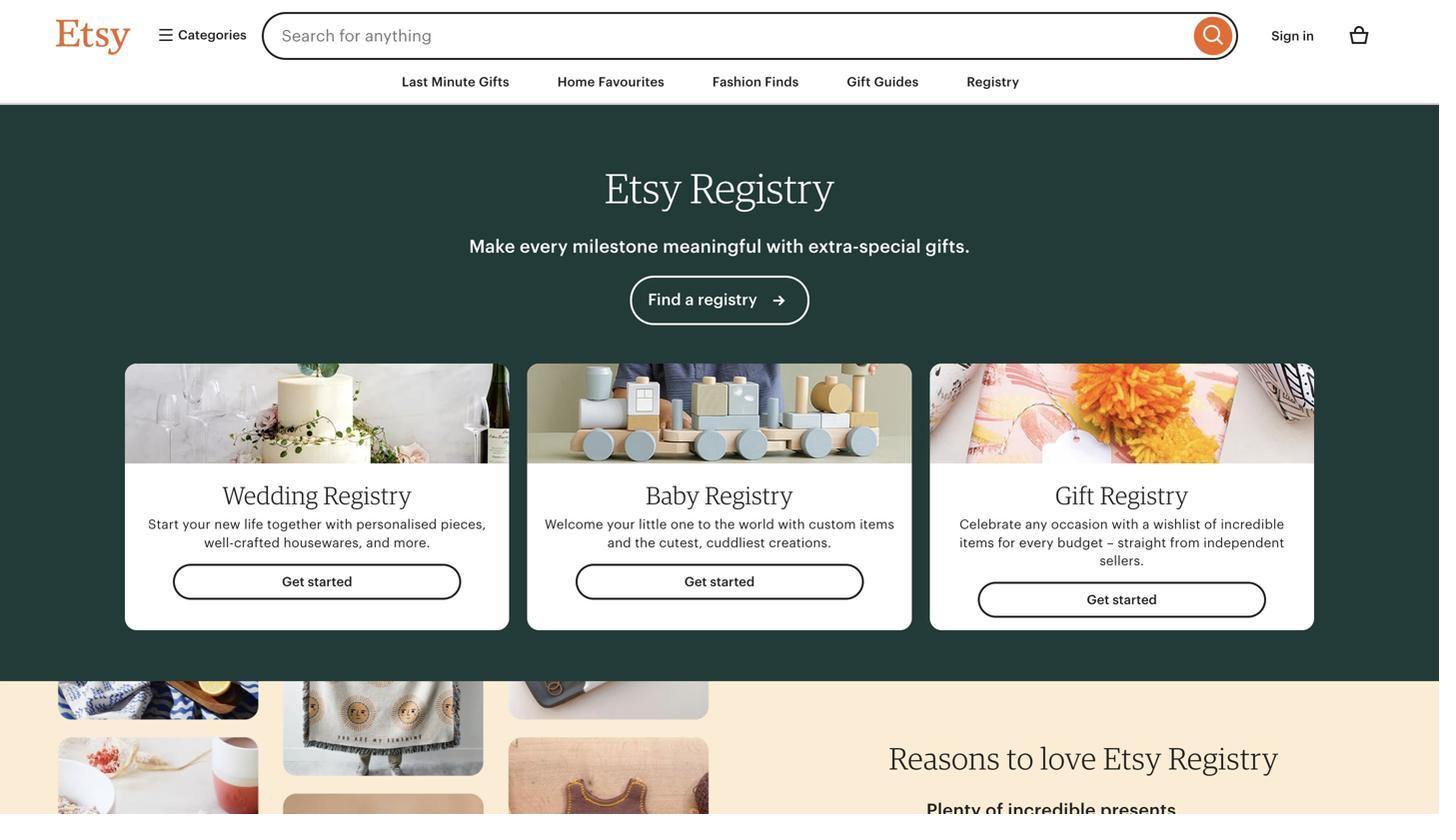 Task type: locate. For each thing, give the bounding box(es) containing it.
1 vertical spatial items
[[960, 536, 995, 551]]

get started
[[282, 575, 352, 590], [685, 575, 755, 590], [1087, 593, 1158, 608]]

started down sellers.
[[1113, 593, 1158, 608]]

1 vertical spatial a
[[1143, 518, 1150, 533]]

creations.
[[769, 536, 832, 551]]

1 and from the left
[[366, 536, 390, 551]]

well-
[[204, 536, 234, 551]]

get down housewares,
[[282, 575, 305, 590]]

1 horizontal spatial a
[[1143, 518, 1150, 533]]

world
[[739, 518, 775, 533]]

fashion finds
[[713, 74, 799, 89]]

1 vertical spatial every
[[1019, 536, 1054, 551]]

and inside baby registry welcome your little one to the world with custom items and the cutest, cuddliest creations.
[[608, 536, 632, 551]]

started down housewares,
[[308, 575, 352, 590]]

0 horizontal spatial the
[[635, 536, 656, 551]]

wedding registry start your new life together with personalised pieces, well-crafted housewares, and more.
[[148, 481, 486, 551]]

get started down housewares,
[[282, 575, 352, 590]]

items right custom
[[860, 518, 895, 533]]

your for baby
[[607, 518, 635, 533]]

get started button down cuddliest
[[576, 564, 864, 601]]

sign in button
[[1257, 18, 1330, 54]]

2 your from the left
[[607, 518, 635, 533]]

cutest,
[[659, 536, 703, 551]]

pieces,
[[441, 518, 486, 533]]

every down any
[[1019, 536, 1054, 551]]

1 vertical spatial etsy
[[1104, 740, 1162, 777]]

1 horizontal spatial get started
[[685, 575, 755, 590]]

personalised
[[356, 518, 437, 533]]

etsy up milestone
[[605, 163, 682, 213]]

gifts.
[[926, 236, 970, 257]]

to left love
[[1007, 740, 1034, 777]]

your up well-
[[182, 518, 211, 533]]

custom
[[809, 518, 856, 533]]

get down cutest,
[[685, 575, 707, 590]]

registry link
[[952, 64, 1035, 100]]

1 horizontal spatial the
[[715, 518, 735, 533]]

get for baby
[[685, 575, 707, 590]]

with up housewares,
[[326, 518, 353, 533]]

registry inside baby registry welcome your little one to the world with custom items and the cutest, cuddliest creations.
[[705, 481, 794, 511]]

sellers.
[[1100, 554, 1145, 569]]

and inside wedding registry start your new life together with personalised pieces, well-crafted housewares, and more.
[[366, 536, 390, 551]]

guides
[[874, 74, 919, 89]]

for
[[998, 536, 1016, 551]]

1 vertical spatial gift
[[1056, 481, 1095, 511]]

banner
[[20, 0, 1420, 60]]

gift left the guides
[[847, 74, 871, 89]]

your for wedding
[[182, 518, 211, 533]]

a up straight on the right of page
[[1143, 518, 1150, 533]]

any
[[1026, 518, 1048, 533]]

baby registry welcome your little one to the world with custom items and the cutest, cuddliest creations.
[[545, 481, 895, 551]]

with up creations. at the right bottom
[[778, 518, 805, 533]]

0 horizontal spatial to
[[698, 518, 711, 533]]

started down cuddliest
[[710, 575, 755, 590]]

gift
[[847, 74, 871, 89], [1056, 481, 1095, 511]]

1 horizontal spatial items
[[960, 536, 995, 551]]

registry inside gift registry celebrate any occasion with a wishlist of incredible items for every budget – straight from independent sellers.
[[1100, 481, 1189, 511]]

0 horizontal spatial get started button
[[173, 564, 461, 601]]

and
[[366, 536, 390, 551], [608, 536, 632, 551]]

items
[[860, 518, 895, 533], [960, 536, 995, 551]]

get started button
[[173, 564, 461, 601], [576, 564, 864, 601], [978, 583, 1267, 619]]

sign
[[1272, 28, 1300, 43]]

from
[[1170, 536, 1200, 551]]

celebrate
[[960, 518, 1022, 533]]

0 horizontal spatial a
[[685, 291, 694, 309]]

0 horizontal spatial your
[[182, 518, 211, 533]]

with inside gift registry celebrate any occasion with a wishlist of incredible items for every budget – straight from independent sellers.
[[1112, 518, 1139, 533]]

Search for anything text field
[[262, 12, 1190, 60]]

registry
[[967, 74, 1020, 89], [690, 163, 835, 213], [323, 481, 412, 511], [705, 481, 794, 511], [1100, 481, 1189, 511], [1169, 740, 1279, 777]]

None search field
[[262, 12, 1239, 60]]

extra-
[[809, 236, 860, 257]]

minute
[[432, 74, 476, 89]]

categories button
[[142, 18, 256, 54]]

1 horizontal spatial get started button
[[576, 564, 864, 601]]

wedding
[[223, 481, 318, 511]]

1 vertical spatial to
[[1007, 740, 1034, 777]]

get started button for wedding
[[173, 564, 461, 601]]

your
[[182, 518, 211, 533], [607, 518, 635, 533]]

get started down sellers.
[[1087, 593, 1158, 608]]

0 vertical spatial gift
[[847, 74, 871, 89]]

1 horizontal spatial get
[[685, 575, 707, 590]]

life
[[244, 518, 263, 533]]

the
[[715, 518, 735, 533], [635, 536, 656, 551]]

0 vertical spatial etsy
[[605, 163, 682, 213]]

housewares,
[[284, 536, 363, 551]]

together
[[267, 518, 322, 533]]

little
[[639, 518, 667, 533]]

started for wedding
[[308, 575, 352, 590]]

1 horizontal spatial and
[[608, 536, 632, 551]]

gifts
[[479, 74, 510, 89]]

crafted
[[234, 536, 280, 551]]

get started button down sellers.
[[978, 583, 1267, 619]]

get started for wedding
[[282, 575, 352, 590]]

registry inside wedding registry start your new life together with personalised pieces, well-crafted housewares, and more.
[[323, 481, 412, 511]]

0 horizontal spatial and
[[366, 536, 390, 551]]

0 horizontal spatial etsy
[[605, 163, 682, 213]]

a inside button
[[685, 291, 694, 309]]

0 horizontal spatial get started
[[282, 575, 352, 590]]

0 horizontal spatial started
[[308, 575, 352, 590]]

every
[[520, 236, 568, 257], [1019, 536, 1054, 551]]

straight
[[1118, 536, 1167, 551]]

2 and from the left
[[608, 536, 632, 551]]

gift registry celebrate any occasion with a wishlist of incredible items for every budget – straight from independent sellers.
[[960, 481, 1285, 569]]

1 horizontal spatial your
[[607, 518, 635, 533]]

reasons to love etsy registry
[[889, 740, 1279, 777]]

get for gift
[[1087, 593, 1110, 608]]

etsy right love
[[1104, 740, 1162, 777]]

the up cuddliest
[[715, 518, 735, 533]]

fashion finds link
[[698, 64, 814, 100]]

the down 'little'
[[635, 536, 656, 551]]

to right one
[[698, 518, 711, 533]]

0 horizontal spatial items
[[860, 518, 895, 533]]

get started button down housewares,
[[173, 564, 461, 601]]

2 horizontal spatial get
[[1087, 593, 1110, 608]]

with left extra-
[[767, 236, 804, 257]]

started for gift
[[1113, 593, 1158, 608]]

and down personalised
[[366, 536, 390, 551]]

a right find
[[685, 291, 694, 309]]

2 horizontal spatial get started
[[1087, 593, 1158, 608]]

get
[[282, 575, 305, 590], [685, 575, 707, 590], [1087, 593, 1110, 608]]

get started down cuddliest
[[685, 575, 755, 590]]

with
[[767, 236, 804, 257], [326, 518, 353, 533], [778, 518, 805, 533], [1112, 518, 1139, 533]]

menu bar
[[20, 60, 1420, 105]]

to
[[698, 518, 711, 533], [1007, 740, 1034, 777]]

1 vertical spatial the
[[635, 536, 656, 551]]

independent
[[1204, 536, 1285, 551]]

started
[[308, 575, 352, 590], [710, 575, 755, 590], [1113, 593, 1158, 608]]

0 horizontal spatial gift
[[847, 74, 871, 89]]

0 horizontal spatial get
[[282, 575, 305, 590]]

gift up occasion
[[1056, 481, 1095, 511]]

1 your from the left
[[182, 518, 211, 533]]

gift inside gift registry celebrate any occasion with a wishlist of incredible items for every budget – straight from independent sellers.
[[1056, 481, 1095, 511]]

0 vertical spatial the
[[715, 518, 735, 533]]

get down sellers.
[[1087, 593, 1110, 608]]

2 horizontal spatial get started button
[[978, 583, 1267, 619]]

more.
[[394, 536, 430, 551]]

0 vertical spatial every
[[520, 236, 568, 257]]

make every milestone meaningful with extra-special gifts.
[[469, 236, 970, 257]]

etsy
[[605, 163, 682, 213], [1104, 740, 1162, 777]]

with up straight on the right of page
[[1112, 518, 1139, 533]]

0 vertical spatial to
[[698, 518, 711, 533]]

and left cutest,
[[608, 536, 632, 551]]

in
[[1303, 28, 1315, 43]]

your inside wedding registry start your new life together with personalised pieces, well-crafted housewares, and more.
[[182, 518, 211, 533]]

with inside baby registry welcome your little one to the world with custom items and the cutest, cuddliest creations.
[[778, 518, 805, 533]]

every right "make"
[[520, 236, 568, 257]]

gift guides link
[[832, 64, 934, 100]]

1 horizontal spatial started
[[710, 575, 755, 590]]

1 horizontal spatial every
[[1019, 536, 1054, 551]]

of
[[1205, 518, 1218, 533]]

0 vertical spatial items
[[860, 518, 895, 533]]

occasion
[[1051, 518, 1109, 533]]

your left 'little'
[[607, 518, 635, 533]]

make
[[469, 236, 515, 257]]

a
[[685, 291, 694, 309], [1143, 518, 1150, 533]]

0 vertical spatial a
[[685, 291, 694, 309]]

items down the celebrate
[[960, 536, 995, 551]]

1 horizontal spatial gift
[[1056, 481, 1095, 511]]

2 horizontal spatial started
[[1113, 593, 1158, 608]]

your inside baby registry welcome your little one to the world with custom items and the cutest, cuddliest creations.
[[607, 518, 635, 533]]



Task type: vqa. For each thing, say whether or not it's contained in the screenshot.
carts
no



Task type: describe. For each thing, give the bounding box(es) containing it.
a inside gift registry celebrate any occasion with a wishlist of incredible items for every budget – straight from independent sellers.
[[1143, 518, 1150, 533]]

meaningful
[[663, 236, 762, 257]]

get started button for baby
[[576, 564, 864, 601]]

1 horizontal spatial etsy
[[1104, 740, 1162, 777]]

new
[[214, 518, 241, 533]]

last minute gifts link
[[387, 64, 525, 100]]

milestone
[[573, 236, 659, 257]]

baby registry link
[[646, 481, 794, 511]]

reasons
[[889, 740, 1001, 777]]

budget –
[[1058, 536, 1114, 551]]

cuddliest
[[707, 536, 765, 551]]

home favourites
[[558, 74, 665, 89]]

registry for wedding registry start your new life together with personalised pieces, well-crafted housewares, and more.
[[323, 481, 412, 511]]

welcome
[[545, 518, 604, 533]]

started for baby
[[710, 575, 755, 590]]

fashion
[[713, 74, 762, 89]]

items inside baby registry welcome your little one to the world with custom items and the cutest, cuddliest creations.
[[860, 518, 895, 533]]

wishlist
[[1154, 518, 1201, 533]]

menu bar containing last minute gifts
[[20, 60, 1420, 105]]

items inside gift registry celebrate any occasion with a wishlist of incredible items for every budget – straight from independent sellers.
[[960, 536, 995, 551]]

favourites
[[599, 74, 665, 89]]

find a registry
[[648, 291, 761, 309]]

registry for baby registry welcome your little one to the world with custom items and the cutest, cuddliest creations.
[[705, 481, 794, 511]]

incredible
[[1221, 518, 1285, 533]]

with inside wedding registry start your new life together with personalised pieces, well-crafted housewares, and more.
[[326, 518, 353, 533]]

registry for gift registry celebrate any occasion with a wishlist of incredible items for every budget – straight from independent sellers.
[[1100, 481, 1189, 511]]

home favourites link
[[543, 64, 680, 100]]

one
[[671, 518, 695, 533]]

love
[[1041, 740, 1097, 777]]

registry
[[698, 291, 758, 309]]

start
[[148, 518, 179, 533]]

finds
[[765, 74, 799, 89]]

banner containing categories
[[20, 0, 1420, 60]]

wedding registry link
[[223, 481, 412, 511]]

1 horizontal spatial to
[[1007, 740, 1034, 777]]

sign in
[[1272, 28, 1315, 43]]

special
[[859, 236, 921, 257]]

registry inside menu bar
[[967, 74, 1020, 89]]

gift for guides
[[847, 74, 871, 89]]

baby
[[646, 481, 700, 511]]

etsy registry
[[605, 163, 835, 213]]

find
[[648, 291, 681, 309]]

get started for baby
[[685, 575, 755, 590]]

none search field inside banner
[[262, 12, 1239, 60]]

gift registry link
[[1056, 481, 1189, 511]]

home
[[558, 74, 595, 89]]

find a registry button
[[630, 276, 809, 325]]

get started button for gift
[[978, 583, 1267, 619]]

categories
[[175, 27, 247, 42]]

get started for gift
[[1087, 593, 1158, 608]]

last
[[402, 74, 428, 89]]

every inside gift registry celebrate any occasion with a wishlist of incredible items for every budget – straight from independent sellers.
[[1019, 536, 1054, 551]]

0 horizontal spatial every
[[520, 236, 568, 257]]

last minute gifts
[[402, 74, 510, 89]]

get for wedding
[[282, 575, 305, 590]]

to inside baby registry welcome your little one to the world with custom items and the cutest, cuddliest creations.
[[698, 518, 711, 533]]

gift for registry
[[1056, 481, 1095, 511]]

registry for etsy registry
[[690, 163, 835, 213]]

gift guides
[[847, 74, 919, 89]]



